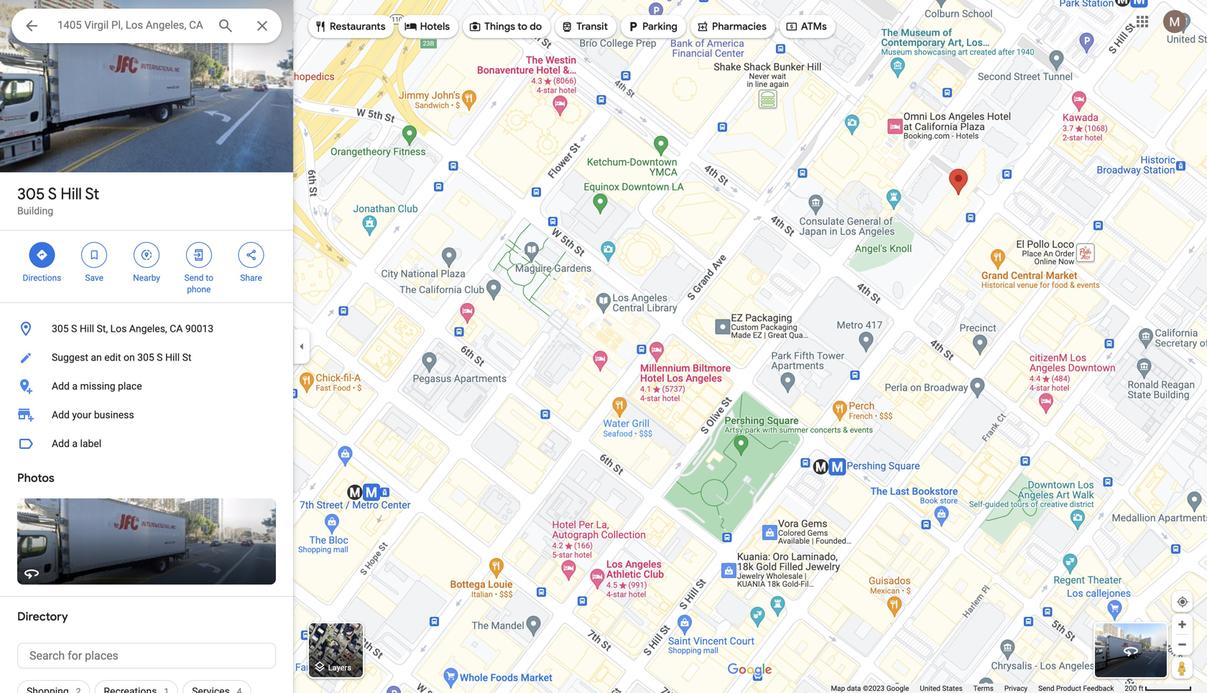 Task type: vqa. For each thing, say whether or not it's contained in the screenshot.
bottom a
yes



Task type: locate. For each thing, give the bounding box(es) containing it.
 transit
[[561, 19, 608, 35]]

send inside button
[[1039, 685, 1055, 694]]

add left label
[[52, 438, 70, 450]]

add for add your business
[[52, 409, 70, 421]]

1 horizontal spatial s
[[71, 323, 77, 335]]

 hotels
[[405, 19, 450, 35]]

suggest an edit on 305 s hill st
[[52, 352, 192, 364]]

to left do
[[518, 20, 528, 33]]

map data ©2023 google
[[832, 685, 910, 694]]

suggest
[[52, 352, 88, 364]]

terms
[[974, 685, 994, 694]]

1 vertical spatial a
[[72, 438, 78, 450]]

1 vertical spatial add
[[52, 409, 70, 421]]

footer containing map data ©2023 google
[[832, 685, 1126, 694]]

street view image
[[1123, 643, 1140, 660]]


[[193, 247, 205, 263]]

200 ft
[[1126, 685, 1144, 694]]

collapse side panel image
[[294, 339, 310, 355]]

 pharmacies
[[697, 19, 767, 35]]

0 vertical spatial s
[[48, 184, 57, 204]]

states
[[943, 685, 963, 694]]

add a missing place button
[[0, 372, 293, 401]]

1 horizontal spatial to
[[518, 20, 528, 33]]

1 horizontal spatial send
[[1039, 685, 1055, 694]]

google account: madeline spawn  
(madeline.spawn@adept.ai) image
[[1164, 10, 1187, 33]]

edit
[[104, 352, 121, 364]]


[[405, 19, 418, 35]]

0 vertical spatial add
[[52, 381, 70, 393]]

None text field
[[17, 644, 276, 669]]

privacy button
[[1005, 685, 1028, 694]]

305 s hill st, los angeles, ca 90013
[[52, 323, 214, 335]]

305 s hill st main content
[[0, 0, 293, 694]]

0 vertical spatial send
[[184, 273, 204, 283]]

footer inside google maps element
[[832, 685, 1126, 694]]


[[469, 19, 482, 35]]

hill
[[61, 184, 82, 204], [80, 323, 94, 335], [165, 352, 180, 364]]

s for st,
[[71, 323, 77, 335]]

a left "missing" on the bottom of the page
[[72, 381, 78, 393]]

0 horizontal spatial send
[[184, 273, 204, 283]]

s right on
[[157, 352, 163, 364]]

0 vertical spatial a
[[72, 381, 78, 393]]

0 vertical spatial st
[[85, 184, 99, 204]]

None field
[[58, 17, 206, 34]]

0 vertical spatial to
[[518, 20, 528, 33]]

add left "your" on the bottom left
[[52, 409, 70, 421]]

terms button
[[974, 685, 994, 694]]

2 vertical spatial add
[[52, 438, 70, 450]]

0 vertical spatial hill
[[61, 184, 82, 204]]

305 up building
[[17, 184, 45, 204]]

305 inside 305 s hill st building
[[17, 184, 45, 204]]

305 s hill st, los angeles, ca 90013 button
[[0, 315, 293, 344]]

3 add from the top
[[52, 438, 70, 450]]

2 vertical spatial s
[[157, 352, 163, 364]]

los
[[110, 323, 127, 335]]

st
[[85, 184, 99, 204], [182, 352, 192, 364]]

privacy
[[1005, 685, 1028, 694]]

305
[[17, 184, 45, 204], [52, 323, 69, 335], [137, 352, 154, 364]]

send
[[184, 273, 204, 283], [1039, 685, 1055, 694]]

to inside  things to do
[[518, 20, 528, 33]]

305 up the suggest
[[52, 323, 69, 335]]

1 vertical spatial st
[[182, 352, 192, 364]]

2 horizontal spatial 305
[[137, 352, 154, 364]]

1405 Virgil Pl, Los Angeles, CA 90027 field
[[12, 9, 282, 43]]

s inside 305 s hill st building
[[48, 184, 57, 204]]

2 vertical spatial 305
[[137, 352, 154, 364]]

to up phone
[[206, 273, 214, 283]]

restaurants
[[330, 20, 386, 33]]

zoom out image
[[1178, 640, 1189, 651]]

directions
[[23, 273, 61, 283]]

s left st,
[[71, 323, 77, 335]]

s
[[48, 184, 57, 204], [71, 323, 77, 335], [157, 352, 163, 364]]

send up phone
[[184, 273, 204, 283]]

a
[[72, 381, 78, 393], [72, 438, 78, 450]]

hill for st
[[61, 184, 82, 204]]

nearby
[[133, 273, 160, 283]]

footer
[[832, 685, 1126, 694]]

actions for 305 s hill st region
[[0, 231, 293, 303]]


[[314, 19, 327, 35]]

google maps element
[[0, 0, 1208, 694]]

building
[[17, 205, 53, 217]]

add down the suggest
[[52, 381, 70, 393]]

send to phone
[[184, 273, 214, 295]]

to
[[518, 20, 528, 33], [206, 273, 214, 283]]

0 horizontal spatial st
[[85, 184, 99, 204]]

1 vertical spatial send
[[1039, 685, 1055, 694]]

transit
[[577, 20, 608, 33]]

1 vertical spatial hill
[[80, 323, 94, 335]]

add
[[52, 381, 70, 393], [52, 409, 70, 421], [52, 438, 70, 450]]

1 horizontal spatial st
[[182, 352, 192, 364]]

0 horizontal spatial 305
[[17, 184, 45, 204]]

a for label
[[72, 438, 78, 450]]

 search field
[[12, 9, 282, 46]]

1 add from the top
[[52, 381, 70, 393]]

send inside send to phone
[[184, 273, 204, 283]]

zoom in image
[[1178, 620, 1189, 631]]

st down ca
[[182, 352, 192, 364]]

0 horizontal spatial s
[[48, 184, 57, 204]]

2 a from the top
[[72, 438, 78, 450]]

hill inside 305 s hill st building
[[61, 184, 82, 204]]

1 vertical spatial to
[[206, 273, 214, 283]]

305 right on
[[137, 352, 154, 364]]

your
[[72, 409, 92, 421]]

save
[[85, 273, 104, 283]]

add a missing place
[[52, 381, 142, 393]]

s up building
[[48, 184, 57, 204]]

1 horizontal spatial 305
[[52, 323, 69, 335]]

a left label
[[72, 438, 78, 450]]

directory
[[17, 610, 68, 625]]

2 add from the top
[[52, 409, 70, 421]]

product
[[1057, 685, 1082, 694]]

0 horizontal spatial to
[[206, 273, 214, 283]]

st up the 
[[85, 184, 99, 204]]


[[88, 247, 101, 263]]

send left the product
[[1039, 685, 1055, 694]]

send product feedback
[[1039, 685, 1115, 694]]

map
[[832, 685, 846, 694]]

1 vertical spatial s
[[71, 323, 77, 335]]

0 vertical spatial 305
[[17, 184, 45, 204]]

add your business
[[52, 409, 134, 421]]

1 vertical spatial 305
[[52, 323, 69, 335]]

 atms
[[786, 19, 827, 35]]

1 a from the top
[[72, 381, 78, 393]]



Task type: describe. For each thing, give the bounding box(es) containing it.
send product feedback button
[[1039, 685, 1115, 694]]

hotels
[[420, 20, 450, 33]]

show your location image
[[1177, 596, 1190, 609]]

layers
[[328, 664, 352, 673]]

missing
[[80, 381, 115, 393]]

send for send to phone
[[184, 273, 204, 283]]

data
[[848, 685, 862, 694]]

things
[[485, 20, 516, 33]]

united
[[921, 685, 941, 694]]


[[697, 19, 710, 35]]


[[36, 247, 48, 263]]

on
[[124, 352, 135, 364]]

to inside send to phone
[[206, 273, 214, 283]]

 restaurants
[[314, 19, 386, 35]]

share
[[240, 273, 262, 283]]

add for add a missing place
[[52, 381, 70, 393]]

add a label button
[[0, 430, 293, 459]]

ca
[[170, 323, 183, 335]]

phone
[[187, 285, 211, 295]]

a for missing
[[72, 381, 78, 393]]

st,
[[97, 323, 108, 335]]


[[561, 19, 574, 35]]

©2023
[[864, 685, 885, 694]]

200 ft button
[[1126, 685, 1193, 694]]


[[627, 19, 640, 35]]

none field inside the 1405 virgil pl, los angeles, ca 90027 field
[[58, 17, 206, 34]]

business
[[94, 409, 134, 421]]

parking
[[643, 20, 678, 33]]

st inside 305 s hill st building
[[85, 184, 99, 204]]

ft
[[1140, 685, 1144, 694]]

305 for st,
[[52, 323, 69, 335]]

2 vertical spatial hill
[[165, 352, 180, 364]]

photos
[[17, 471, 54, 486]]

200
[[1126, 685, 1138, 694]]

305 s hill st building
[[17, 184, 99, 217]]

305 for st
[[17, 184, 45, 204]]

google
[[887, 685, 910, 694]]


[[140, 247, 153, 263]]

add your business link
[[0, 401, 293, 430]]

90013
[[185, 323, 214, 335]]

add for add a label
[[52, 438, 70, 450]]

pharmacies
[[713, 20, 767, 33]]

do
[[530, 20, 542, 33]]


[[23, 15, 40, 36]]

2 horizontal spatial s
[[157, 352, 163, 364]]

united states
[[921, 685, 963, 694]]

suggest an edit on 305 s hill st button
[[0, 344, 293, 372]]


[[786, 19, 799, 35]]

show street view coverage image
[[1173, 658, 1194, 679]]

send for send product feedback
[[1039, 685, 1055, 694]]

atms
[[802, 20, 827, 33]]

angeles,
[[129, 323, 167, 335]]

st inside button
[[182, 352, 192, 364]]

label
[[80, 438, 101, 450]]

none text field inside 305 s hill st main content
[[17, 644, 276, 669]]

place
[[118, 381, 142, 393]]

feedback
[[1084, 685, 1115, 694]]

united states button
[[921, 685, 963, 694]]

 things to do
[[469, 19, 542, 35]]

hill for st,
[[80, 323, 94, 335]]

 button
[[12, 9, 52, 46]]

s for st
[[48, 184, 57, 204]]

add a label
[[52, 438, 101, 450]]

an
[[91, 352, 102, 364]]

 parking
[[627, 19, 678, 35]]


[[245, 247, 258, 263]]



